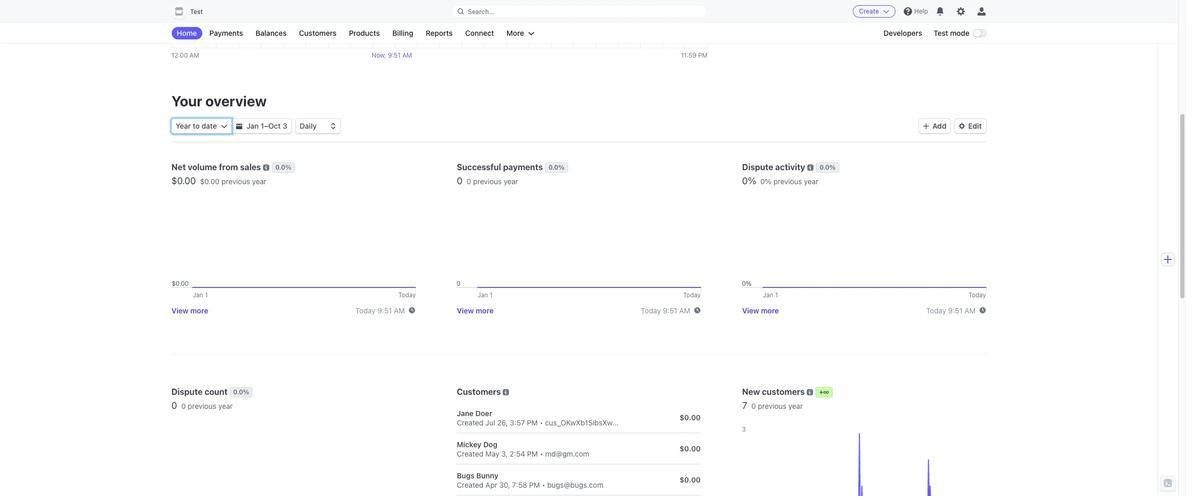 Task type: vqa. For each thing, say whether or not it's contained in the screenshot.


Task type: locate. For each thing, give the bounding box(es) containing it.
2 vertical spatial created
[[457, 480, 484, 489]]

3:57
[[510, 418, 525, 427]]

2 created from the top
[[457, 449, 484, 458]]

more button
[[502, 27, 540, 39]]

created down bugs
[[457, 480, 484, 489]]

pm inside the jane doer created jul 26, 3:57 pm • cus_okwxb1sibsxwug
[[527, 418, 538, 427]]

1 vertical spatial created
[[457, 449, 484, 458]]

0 horizontal spatial today
[[356, 306, 376, 315]]

1 today from the left
[[356, 306, 376, 315]]

+
[[819, 388, 824, 396]]

7 0 previous year
[[742, 400, 803, 411]]

• right 3:57
[[540, 418, 543, 427]]

1 vertical spatial cell
[[457, 439, 701, 458]]

1 horizontal spatial view more
[[457, 306, 494, 315]]

developers
[[884, 29, 923, 37]]

now,
[[372, 51, 386, 59]]

1 view more from the left
[[172, 306, 208, 315]]

0 0 previous year down successful
[[457, 175, 518, 186]]

toolbar
[[919, 119, 986, 133]]

1 info image from the left
[[503, 389, 509, 395]]

2 today from the left
[[641, 306, 661, 315]]

created inside the jane doer created jul 26, 3:57 pm • cus_okwxb1sibsxwug
[[457, 418, 484, 427]]

to
[[193, 121, 200, 130]]

pm right 7:58
[[529, 480, 540, 489]]

• inside the jane doer created jul 26, 3:57 pm • cus_okwxb1sibsxwug
[[540, 418, 543, 427]]

pm for bugs@bugs.com
[[529, 480, 540, 489]]

1 horizontal spatial info image
[[807, 389, 813, 395]]

today 9:51 am for 0%
[[926, 306, 976, 315]]

test up home
[[190, 8, 203, 16]]

0% inside 0% 0% previous year
[[761, 177, 772, 186]]

customers up 'doer'
[[457, 387, 501, 397]]

0 inside 7 0 previous year
[[752, 402, 756, 411]]

26,
[[497, 418, 508, 427]]

add
[[933, 121, 947, 130]]

•
[[540, 418, 543, 427], [540, 449, 543, 458], [542, 480, 545, 489]]

0 horizontal spatial info image
[[503, 389, 509, 395]]

today 9:51 am
[[356, 306, 405, 315], [641, 306, 690, 315], [926, 306, 976, 315]]

0 0 previous year
[[457, 175, 518, 186], [172, 400, 233, 411]]

0 vertical spatial test
[[190, 8, 203, 16]]

year inside 0% 0% previous year
[[804, 177, 819, 186]]

view more link for 0
[[457, 306, 494, 315]]

3 today from the left
[[926, 306, 946, 315]]

view for 0
[[457, 306, 474, 315]]

2 horizontal spatial today
[[926, 306, 946, 315]]

info image
[[263, 165, 269, 171], [807, 165, 814, 171]]

0 horizontal spatial today 9:51 am
[[356, 306, 405, 315]]

previous for customers
[[758, 402, 787, 411]]

0% 0% previous year
[[742, 175, 819, 186]]

3 more from the left
[[761, 306, 779, 315]]

today
[[356, 306, 376, 315], [641, 306, 661, 315], [926, 306, 946, 315]]

dispute
[[742, 162, 774, 172], [172, 387, 203, 397]]

created for jane
[[457, 418, 484, 427]]

pm right 2:54
[[527, 449, 538, 458]]

0 horizontal spatial customers
[[299, 29, 337, 37]]

help
[[915, 7, 928, 15]]

date
[[202, 121, 217, 130]]

test
[[190, 8, 203, 16], [934, 29, 948, 37]]

previous for volume
[[222, 177, 250, 186]]

3 today 9:51 am from the left
[[926, 306, 976, 315]]

info image
[[503, 389, 509, 395], [807, 389, 813, 395]]

created for mickey
[[457, 449, 484, 458]]

pm inside mickey dog created may 3, 2:54 pm • md@gm.com
[[527, 449, 538, 458]]

1 vertical spatial •
[[540, 449, 543, 458]]

2 more from the left
[[476, 306, 494, 315]]

figure
[[172, 0, 708, 48], [172, 0, 708, 48]]

1 more from the left
[[190, 306, 208, 315]]

year down sales
[[252, 177, 267, 186]]

year down successful payments
[[504, 177, 518, 186]]

0.0%
[[275, 163, 291, 171], [549, 163, 565, 171], [820, 163, 836, 171], [233, 388, 249, 396]]

may
[[486, 449, 500, 458]]

Search… search field
[[451, 5, 706, 18]]

created inside mickey dog created may 3, 2:54 pm • md@gm.com
[[457, 449, 484, 458]]

0 0 previous year down 'dispute count'
[[172, 400, 233, 411]]

2 view more link from the left
[[457, 306, 494, 315]]

previous down activity
[[774, 177, 802, 186]]

0 vertical spatial 0 0 previous year
[[457, 175, 518, 186]]

1 vertical spatial test
[[934, 29, 948, 37]]

1
[[261, 121, 264, 130]]

0 horizontal spatial dispute
[[172, 387, 203, 397]]

0 horizontal spatial info image
[[263, 165, 269, 171]]

previous for activity
[[774, 177, 802, 186]]

1 info image from the left
[[263, 165, 269, 171]]

1 cell from the top
[[457, 408, 701, 427]]

2 horizontal spatial view more
[[742, 306, 779, 315]]

info image left +
[[807, 389, 813, 395]]

year down customers on the bottom right of the page
[[789, 402, 803, 411]]

pm inside "bugs bunny created apr 30, 7:58 pm • bugs@bugs.com"
[[529, 480, 540, 489]]

2 horizontal spatial view more link
[[742, 306, 779, 315]]

dispute left "count"
[[172, 387, 203, 397]]

view more for 0%
[[742, 306, 779, 315]]

your overview
[[172, 92, 267, 110]]

view
[[970, 18, 986, 27], [172, 306, 189, 315], [457, 306, 474, 315], [742, 306, 759, 315]]

year
[[252, 177, 267, 186], [504, 177, 518, 186], [804, 177, 819, 186], [218, 402, 233, 411], [789, 402, 803, 411]]

previous down successful
[[473, 177, 502, 186]]

year inside '$0.00 $0.00 previous year'
[[252, 177, 267, 186]]

0 vertical spatial dispute
[[742, 162, 774, 172]]

cell down md@gm.com
[[457, 470, 701, 489]]

bunny
[[476, 471, 498, 480]]

cell
[[457, 408, 701, 427], [457, 439, 701, 458], [457, 470, 701, 489]]

2 cell from the top
[[457, 439, 701, 458]]

jane doer created jul 26, 3:57 pm • cus_okwxb1sibsxwug
[[457, 409, 621, 427]]

1 vertical spatial 0 0 previous year
[[172, 400, 233, 411]]

1 horizontal spatial view more link
[[457, 306, 494, 315]]

year for dispute activity
[[804, 177, 819, 186]]

$0.00 for jane doer created jul 26, 3:57 pm • cus_okwxb1sibsxwug
[[680, 413, 701, 422]]

cell containing jane doer
[[457, 408, 701, 427]]

0 vertical spatial created
[[457, 418, 484, 427]]

year to date
[[176, 121, 217, 130]]

1 horizontal spatial 0%
[[761, 177, 772, 186]]

1 horizontal spatial more
[[476, 306, 494, 315]]

year for successful payments
[[504, 177, 518, 186]]

• for cus_okwxb1sibsxwug
[[540, 418, 543, 427]]

home
[[177, 29, 197, 37]]

• right 7:58
[[542, 480, 545, 489]]

info image right sales
[[263, 165, 269, 171]]

doer
[[476, 409, 492, 418]]

0 vertical spatial customers
[[299, 29, 337, 37]]

pm
[[698, 51, 708, 59], [527, 418, 538, 427], [527, 449, 538, 458], [529, 480, 540, 489]]

0 for dispute count
[[181, 402, 186, 411]]

3 view more link from the left
[[742, 306, 779, 315]]

products
[[349, 29, 380, 37]]

2 horizontal spatial today 9:51 am
[[926, 306, 976, 315]]

1 horizontal spatial today
[[641, 306, 661, 315]]

$0.00
[[172, 175, 196, 186], [200, 177, 220, 186], [680, 413, 701, 422], [680, 444, 701, 453], [680, 475, 701, 484]]

3 created from the top
[[457, 480, 484, 489]]

toolbar containing add
[[919, 119, 986, 133]]

1 horizontal spatial dispute
[[742, 162, 774, 172]]

year for new customers
[[789, 402, 803, 411]]

edit
[[969, 121, 982, 130]]

year down "count"
[[218, 402, 233, 411]]

created down the jane
[[457, 418, 484, 427]]

1 horizontal spatial test
[[934, 29, 948, 37]]

svg image
[[236, 123, 242, 129]]

cell up md@gm.com
[[457, 408, 701, 427]]

payments
[[209, 29, 243, 37]]

1 horizontal spatial 0 0 previous year
[[457, 175, 518, 186]]

view more
[[172, 306, 208, 315], [457, 306, 494, 315], [742, 306, 779, 315]]

customers left products at the top of the page
[[299, 29, 337, 37]]

• inside "bugs bunny created apr 30, 7:58 pm • bugs@bugs.com"
[[542, 480, 545, 489]]

$0.00 for bugs bunny created apr 30, 7:58 pm • bugs@bugs.com
[[680, 475, 701, 484]]

1 horizontal spatial today 9:51 am
[[641, 306, 690, 315]]

∞
[[824, 388, 829, 396]]

pm for md@gm.com
[[527, 449, 538, 458]]

svg image
[[221, 123, 227, 129]]

previous inside 7 0 previous year
[[758, 402, 787, 411]]

3 view more from the left
[[742, 306, 779, 315]]

0.0% right sales
[[275, 163, 291, 171]]

1 vertical spatial dispute
[[172, 387, 203, 397]]

12:00
[[172, 51, 188, 59]]

md@gm.com
[[545, 449, 590, 458]]

customers grid
[[457, 402, 701, 496]]

pm right 3:57
[[527, 418, 538, 427]]

dispute up 0% 0% previous year
[[742, 162, 774, 172]]

info image for new customers
[[807, 389, 813, 395]]

am
[[190, 51, 199, 59], [402, 51, 412, 59], [394, 306, 405, 315], [679, 306, 690, 315], [965, 306, 976, 315]]

cell down the cus_okwxb1sibsxwug
[[457, 439, 701, 458]]

volume
[[188, 162, 217, 172]]

0 horizontal spatial 0 0 previous year
[[172, 400, 233, 411]]

0 for new customers
[[752, 402, 756, 411]]

year down activity
[[804, 177, 819, 186]]

view more link
[[172, 306, 208, 315], [457, 306, 494, 315], [742, 306, 779, 315]]

2 view more from the left
[[457, 306, 494, 315]]

1 created from the top
[[457, 418, 484, 427]]

new customers
[[742, 387, 805, 397]]

create
[[859, 7, 879, 15]]

customers
[[299, 29, 337, 37], [457, 387, 501, 397]]

2 horizontal spatial more
[[761, 306, 779, 315]]

dispute for 0
[[172, 387, 203, 397]]

1 view more link from the left
[[172, 306, 208, 315]]

previous
[[222, 177, 250, 186], [473, 177, 502, 186], [774, 177, 802, 186], [188, 402, 216, 411], [758, 402, 787, 411]]

2 info image from the left
[[807, 165, 814, 171]]

view more for 0
[[457, 306, 494, 315]]

2 info image from the left
[[807, 389, 813, 395]]

dispute activity
[[742, 162, 805, 172]]

previous down from
[[222, 177, 250, 186]]

previous inside 0% 0% previous year
[[774, 177, 802, 186]]

test left mode
[[934, 29, 948, 37]]

• right 2:54
[[540, 449, 543, 458]]

2 today 9:51 am from the left
[[641, 306, 690, 315]]

customers
[[762, 387, 805, 397]]

previous down new customers
[[758, 402, 787, 411]]

30,
[[499, 480, 510, 489]]

cell containing mickey dog
[[457, 439, 701, 458]]

created for bugs
[[457, 480, 484, 489]]

• inside mickey dog created may 3, 2:54 pm • md@gm.com
[[540, 449, 543, 458]]

9:51 for 0%
[[948, 306, 963, 315]]

created down mickey
[[457, 449, 484, 458]]

created
[[457, 418, 484, 427], [457, 449, 484, 458], [457, 480, 484, 489]]

3 cell from the top
[[457, 470, 701, 489]]

cell containing bugs bunny
[[457, 470, 701, 489]]

created inside "bugs bunny created apr 30, 7:58 pm • bugs@bugs.com"
[[457, 480, 484, 489]]

jane
[[457, 409, 474, 418]]

info image right activity
[[807, 165, 814, 171]]

dispute for 0%
[[742, 162, 774, 172]]

0 horizontal spatial more
[[190, 306, 208, 315]]

1 vertical spatial customers
[[457, 387, 501, 397]]

2 vertical spatial cell
[[457, 470, 701, 489]]

0 horizontal spatial test
[[190, 8, 203, 16]]

oct
[[268, 121, 281, 130]]

info image up 26,
[[503, 389, 509, 395]]

previous down 'dispute count'
[[188, 402, 216, 411]]

$0.00 inside '$0.00 $0.00 previous year'
[[200, 177, 220, 186]]

1 horizontal spatial info image
[[807, 165, 814, 171]]

year inside 7 0 previous year
[[789, 402, 803, 411]]

0 horizontal spatial view more link
[[172, 306, 208, 315]]

test for test mode
[[934, 29, 948, 37]]

test inside button
[[190, 8, 203, 16]]

12:00 am
[[172, 51, 199, 59]]

payments link
[[204, 27, 248, 39]]

previous inside '$0.00 $0.00 previous year'
[[222, 177, 250, 186]]

info image for 0%
[[807, 165, 814, 171]]

0 horizontal spatial view more
[[172, 306, 208, 315]]

1 horizontal spatial customers
[[457, 387, 501, 397]]

bugs bunny created apr 30, 7:58 pm • bugs@bugs.com
[[457, 471, 604, 489]]

0 vertical spatial •
[[540, 418, 543, 427]]

2 vertical spatial •
[[542, 480, 545, 489]]

your
[[172, 92, 202, 110]]

1 today 9:51 am from the left
[[356, 306, 405, 315]]

0 vertical spatial cell
[[457, 408, 701, 427]]



Task type: describe. For each thing, give the bounding box(es) containing it.
Search… text field
[[451, 5, 706, 18]]

connect
[[465, 29, 494, 37]]

0.0% right the payments
[[549, 163, 565, 171]]

pm right 11:59
[[698, 51, 708, 59]]

customers link
[[294, 27, 342, 39]]

—
[[729, 31, 737, 43]]

mickey
[[457, 440, 482, 449]]

view for 0%
[[742, 306, 759, 315]]

7
[[742, 400, 747, 411]]

0 for successful payments
[[467, 177, 471, 186]]

net
[[172, 162, 186, 172]]

–
[[264, 121, 268, 130]]

$0.00 for mickey dog created may 3, 2:54 pm • md@gm.com
[[680, 444, 701, 453]]

apr
[[486, 480, 497, 489]]

successful payments
[[457, 162, 543, 172]]

0 0 previous year for dispute
[[172, 400, 233, 411]]

view more link for 0%
[[742, 306, 779, 315]]

cus_okwxb1sibsxwug
[[545, 418, 621, 427]]

add button
[[919, 119, 951, 133]]

3
[[283, 121, 287, 130]]

2:54
[[510, 449, 525, 458]]

reports
[[426, 29, 453, 37]]

edit button
[[955, 119, 986, 133]]

9:51 for $0.00
[[378, 306, 392, 315]]

$0.00 $0.00 previous year
[[172, 175, 267, 186]]

bugs@bugs.com
[[547, 480, 604, 489]]

11:59 pm
[[681, 51, 708, 59]]

balances link
[[250, 27, 292, 39]]

year for dispute count
[[218, 402, 233, 411]]

home link
[[172, 27, 202, 39]]

pm for cus_okwxb1sibsxwug
[[527, 418, 538, 427]]

create button
[[853, 5, 896, 18]]

search…
[[468, 8, 494, 15]]

bugs
[[457, 471, 475, 480]]

successful
[[457, 162, 501, 172]]

count
[[205, 387, 228, 397]]

dispute count
[[172, 387, 228, 397]]

mickey dog created may 3, 2:54 pm • md@gm.com
[[457, 440, 590, 458]]

• for md@gm.com
[[540, 449, 543, 458]]

9:51 for 0
[[663, 306, 677, 315]]

0 0 previous year for successful
[[457, 175, 518, 186]]

jan
[[247, 121, 259, 130]]

0.0% right "count"
[[233, 388, 249, 396]]

billing
[[392, 29, 413, 37]]

jul
[[486, 418, 495, 427]]

11:59
[[681, 51, 697, 59]]

sales
[[240, 162, 261, 172]]

today for $0.00
[[356, 306, 376, 315]]

view link
[[970, 18, 986, 28]]

connect link
[[460, 27, 499, 39]]

reports link
[[421, 27, 458, 39]]

view more link for $0.00
[[172, 306, 208, 315]]

0 horizontal spatial 0%
[[742, 175, 756, 186]]

7:58
[[512, 480, 527, 489]]

from
[[219, 162, 238, 172]]

today for 0
[[641, 306, 661, 315]]

help button
[[900, 3, 932, 20]]

billing link
[[387, 27, 419, 39]]

more
[[507, 29, 524, 37]]

today for 0%
[[926, 306, 946, 315]]

today 9:51 am for $0.00
[[356, 306, 405, 315]]

test for test
[[190, 8, 203, 16]]

view for $0.00
[[172, 306, 189, 315]]

test button
[[172, 4, 213, 19]]

more for 0
[[476, 306, 494, 315]]

dog
[[483, 440, 498, 449]]

payouts
[[729, 18, 756, 27]]

0.0% right activity
[[820, 163, 836, 171]]

overview
[[205, 92, 267, 110]]

info image for customers
[[503, 389, 509, 395]]

view more for $0.00
[[172, 306, 208, 315]]

am for 0
[[679, 306, 690, 315]]

info image for $0.00
[[263, 165, 269, 171]]

products link
[[344, 27, 385, 39]]

year
[[176, 121, 191, 130]]

payments
[[503, 162, 543, 172]]

am for $0.00
[[394, 306, 405, 315]]

net volume from sales
[[172, 162, 261, 172]]

now, 9:51 am
[[372, 51, 412, 59]]

previous for payments
[[473, 177, 502, 186]]

am for 0%
[[965, 306, 976, 315]]

year for net volume from sales
[[252, 177, 267, 186]]

today 9:51 am for 0
[[641, 306, 690, 315]]

previous for count
[[188, 402, 216, 411]]

mode
[[950, 29, 970, 37]]

more for 0%
[[761, 306, 779, 315]]

balances
[[256, 29, 287, 37]]

more for $0.00
[[190, 306, 208, 315]]

• for bugs@bugs.com
[[542, 480, 545, 489]]

activity
[[775, 162, 805, 172]]

+ ∞
[[819, 388, 829, 396]]

new
[[742, 387, 760, 397]]

jan 1 – oct 3
[[247, 121, 287, 130]]

year to date button
[[172, 119, 231, 133]]

3,
[[501, 449, 508, 458]]

test mode
[[934, 29, 970, 37]]

developers link
[[879, 27, 928, 39]]



